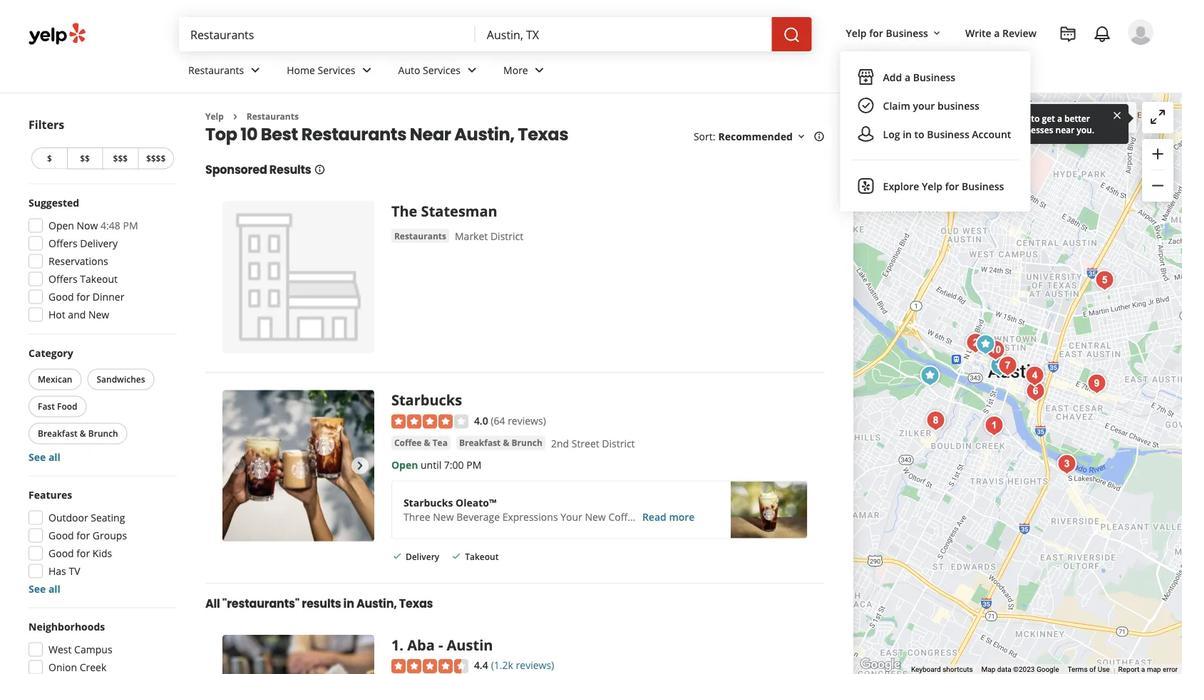 Task type: locate. For each thing, give the bounding box(es) containing it.
restaurants
[[188, 63, 244, 77], [247, 111, 299, 122], [301, 122, 407, 146], [394, 230, 447, 242]]

district right street
[[602, 437, 635, 451]]

0 horizontal spatial breakfast & brunch
[[38, 428, 118, 440]]

in right results
[[344, 596, 354, 612]]

business inside button
[[928, 127, 970, 141]]

pm right 4:48
[[123, 219, 138, 233]]

restaurants inside business categories element
[[188, 63, 244, 77]]

see
[[29, 451, 46, 464], [29, 583, 46, 596]]

1 vertical spatial delivery
[[406, 551, 440, 563]]

austin, up 1
[[357, 596, 397, 612]]

breakfast down 4.0
[[459, 437, 501, 449]]

0 horizontal spatial austin,
[[357, 596, 397, 612]]

1 vertical spatial restaurants link
[[247, 111, 299, 122]]

1 horizontal spatial pm
[[467, 459, 482, 472]]

0 vertical spatial open
[[49, 219, 74, 233]]

restaurants link right the 16 chevron right v2 icon
[[247, 111, 299, 122]]

0 horizontal spatial 16 checkmark v2 image
[[392, 551, 403, 562]]

1 horizontal spatial in
[[903, 127, 912, 141]]

1 vertical spatial good
[[49, 529, 74, 543]]

0 horizontal spatial 24 chevron down v2 image
[[247, 62, 264, 79]]

0 vertical spatial district
[[491, 230, 524, 243]]

restaurants up yelp link
[[188, 63, 244, 77]]

a right get
[[1058, 112, 1063, 124]]

aba - austin link
[[407, 636, 493, 655]]

24 chevron down v2 image inside restaurants link
[[247, 62, 264, 79]]

24 chevron down v2 image
[[247, 62, 264, 79], [464, 62, 481, 79]]

1 vertical spatial offers
[[49, 272, 78, 286]]

2 24 chevron down v2 image from the left
[[531, 62, 548, 79]]

get
[[1043, 112, 1056, 124]]

2 see all button from the top
[[29, 583, 61, 596]]

in inside button
[[903, 127, 912, 141]]

terms
[[1068, 666, 1088, 675]]

(1.2k reviews)
[[491, 659, 554, 673]]

3 good from the top
[[49, 547, 74, 561]]

1 vertical spatial see
[[29, 583, 46, 596]]

0 horizontal spatial district
[[491, 230, 524, 243]]

0 vertical spatial restaurants link
[[177, 51, 276, 93]]

1 vertical spatial open
[[392, 459, 418, 472]]

breakfast & brunch down (64
[[459, 437, 543, 449]]

a
[[995, 26, 1000, 40], [905, 70, 911, 84], [1058, 112, 1063, 124], [1142, 666, 1146, 675]]

google image
[[857, 656, 904, 675]]

breakfast for the leftmost breakfast & brunch button
[[38, 428, 78, 440]]

breakfast & brunch button down food
[[29, 423, 127, 445]]

a right add
[[905, 70, 911, 84]]

yelp for business button
[[841, 20, 949, 46]]

2 offers from the top
[[49, 272, 78, 286]]

1 24 chevron down v2 image from the left
[[358, 62, 376, 79]]

1 horizontal spatial austin,
[[455, 122, 515, 146]]

1 horizontal spatial none field
[[487, 26, 761, 42]]

west campus
[[49, 643, 112, 657]]

starbucks for starbucks oleato™
[[404, 497, 453, 510]]

& left tea
[[424, 437, 431, 449]]

food
[[57, 401, 77, 413]]

anthem image
[[1022, 378, 1050, 406]]

24 chevron down v2 image right auto services
[[464, 62, 481, 79]]

16 chevron down v2 image
[[796, 131, 807, 142]]

0 horizontal spatial map
[[1011, 112, 1030, 124]]

0 vertical spatial see all
[[29, 451, 61, 464]]

24 chevron down v2 image inside auto services link
[[464, 62, 481, 79]]

coffee left 'read'
[[609, 511, 639, 524]]

breakfast for the right breakfast & brunch button
[[459, 437, 501, 449]]

delivery down the three
[[406, 551, 440, 563]]

1 see all from the top
[[29, 451, 61, 464]]

see up neighborhoods
[[29, 583, 46, 596]]

2 horizontal spatial map
[[1148, 666, 1162, 675]]

qi austin image
[[962, 329, 990, 358]]

brunch down the '4.0 (64 reviews)'
[[512, 437, 543, 449]]

& for "breakfast & brunch" link
[[503, 437, 510, 449]]

yelp right explore
[[922, 179, 943, 193]]

0 horizontal spatial texas
[[399, 596, 433, 612]]

tv
[[69, 565, 80, 579]]

breakfast & brunch button
[[29, 423, 127, 445], [457, 436, 546, 451]]

16 info v2 image
[[814, 131, 825, 142], [314, 164, 326, 175]]

new down starbucks oleato™
[[433, 511, 454, 524]]

0 horizontal spatial takeout
[[80, 272, 118, 286]]

1 see from the top
[[29, 451, 46, 464]]

0 vertical spatial takeout
[[80, 272, 118, 286]]

map data ©2023 google
[[982, 666, 1060, 675]]

16 info v2 image right 16 chevron down v2 icon
[[814, 131, 825, 142]]

texas down more link
[[518, 122, 569, 146]]

0 vertical spatial pm
[[123, 219, 138, 233]]

offers up reservations
[[49, 237, 78, 250]]

a right write
[[995, 26, 1000, 40]]

map
[[1074, 111, 1095, 125], [1011, 112, 1030, 124], [1148, 666, 1162, 675]]

in
[[903, 127, 912, 141], [344, 596, 354, 612]]

0 horizontal spatial brunch
[[88, 428, 118, 440]]

in right log
[[903, 127, 912, 141]]

0 horizontal spatial services
[[318, 63, 356, 77]]

1 vertical spatial in
[[344, 596, 354, 612]]

1 horizontal spatial breakfast
[[459, 437, 501, 449]]

24 chevron down v2 image right the more
[[531, 62, 548, 79]]

1 16 checkmark v2 image from the left
[[392, 551, 403, 562]]

2 services from the left
[[423, 63, 461, 77]]

1 vertical spatial see all button
[[29, 583, 61, 596]]

restaurants down home services link
[[301, 122, 407, 146]]

zoom in image
[[1150, 145, 1167, 163]]

1 horizontal spatial &
[[424, 437, 431, 449]]

see all button up features
[[29, 451, 61, 464]]

4.4 link
[[474, 658, 488, 673]]

none field up business categories element
[[487, 26, 761, 42]]

0 horizontal spatial breakfast
[[38, 428, 78, 440]]

good for good for dinner
[[49, 290, 74, 304]]

1 . aba - austin
[[392, 636, 493, 655]]

1 vertical spatial starbucks
[[404, 497, 453, 510]]

good up hot
[[49, 290, 74, 304]]

0 vertical spatial offers
[[49, 237, 78, 250]]

yelp for yelp link
[[205, 111, 224, 122]]

business categories element
[[177, 51, 1154, 93]]

tenten image
[[982, 336, 1010, 365]]

1 vertical spatial takeout
[[465, 551, 499, 563]]

0 horizontal spatial open
[[49, 219, 74, 233]]

starbucks
[[392, 390, 462, 410], [404, 497, 453, 510]]

offers for offers delivery
[[49, 237, 78, 250]]

$$ button
[[67, 148, 102, 169]]

see all button for features
[[29, 583, 61, 596]]

0 horizontal spatial coffee
[[394, 437, 422, 449]]

outdoor seating
[[49, 511, 125, 525]]

all up features
[[48, 451, 61, 464]]

starbucks for starbucks
[[392, 390, 462, 410]]

$
[[47, 153, 52, 164]]

2 vertical spatial good
[[49, 547, 74, 561]]

0 vertical spatial starbucks
[[392, 390, 462, 410]]

0 vertical spatial coffee
[[394, 437, 422, 449]]

1 vertical spatial all
[[48, 583, 61, 596]]

aba - austin image
[[980, 412, 1009, 440]]

slideshow element
[[223, 390, 374, 542]]

16 checkmark v2 image
[[392, 551, 403, 562], [451, 551, 462, 562]]

restaurants link up the 16 chevron right v2 icon
[[177, 51, 276, 93]]

1 vertical spatial yelp
[[205, 111, 224, 122]]

1 offers from the top
[[49, 237, 78, 250]]

restaurants down the
[[394, 230, 447, 242]]

0 vertical spatial austin,
[[455, 122, 515, 146]]

takeout
[[80, 272, 118, 286], [465, 551, 499, 563]]

24 chevron down v2 image inside more link
[[531, 62, 548, 79]]

map for moves
[[1074, 111, 1095, 125]]

austin, right near at the top
[[455, 122, 515, 146]]

none field up home services on the top of the page
[[190, 26, 464, 42]]

(1.2k reviews) link
[[491, 658, 554, 673]]

1 24 chevron down v2 image from the left
[[247, 62, 264, 79]]

good for good for groups
[[49, 529, 74, 543]]

see all button
[[29, 451, 61, 464], [29, 583, 61, 596]]

a for add
[[905, 70, 911, 84]]

2 horizontal spatial new
[[585, 511, 606, 524]]

0 horizontal spatial none field
[[190, 26, 464, 42]]

to left get
[[1032, 112, 1040, 124]]

keyboard
[[912, 666, 941, 675]]

for down offers takeout
[[77, 290, 90, 304]]

10
[[241, 122, 258, 146]]

read more
[[643, 511, 695, 524]]

& inside coffee & tea button
[[424, 437, 431, 449]]

2 16 checkmark v2 image from the left
[[451, 551, 462, 562]]

suggested
[[29, 196, 79, 210]]

& down the '4.0 (64 reviews)'
[[503, 437, 510, 449]]

the statesman
[[392, 201, 498, 221]]

2 24 chevron down v2 image from the left
[[464, 62, 481, 79]]

yelp up 24 add biz v2 icon
[[846, 26, 867, 40]]

groups
[[93, 529, 127, 543]]

1 horizontal spatial brunch
[[512, 437, 543, 449]]

0 horizontal spatial to
[[915, 127, 925, 141]]

2 good from the top
[[49, 529, 74, 543]]

open down the suggested
[[49, 219, 74, 233]]

open for sponsored results
[[392, 459, 418, 472]]

0 horizontal spatial in
[[344, 596, 354, 612]]

for down good for groups
[[77, 547, 90, 561]]

1 services from the left
[[318, 63, 356, 77]]

breakfast & brunch down food
[[38, 428, 118, 440]]

24 chevron down v2 image for home services
[[358, 62, 376, 79]]

a for report
[[1142, 666, 1146, 675]]

takeout down beverage
[[465, 551, 499, 563]]

1 horizontal spatial to
[[1032, 112, 1040, 124]]

©2023
[[1014, 666, 1035, 675]]

breakfast & brunch
[[38, 428, 118, 440], [459, 437, 543, 449]]

24 chevron down v2 image left auto
[[358, 62, 376, 79]]

see all for features
[[29, 583, 61, 596]]

1 vertical spatial 16 info v2 image
[[314, 164, 326, 175]]

log in to business account
[[884, 127, 1012, 141]]

home services
[[287, 63, 356, 77]]

claim
[[884, 99, 911, 112]]

report a map error
[[1119, 666, 1178, 675]]

a inside button
[[905, 70, 911, 84]]

new down dinner
[[88, 308, 109, 322]]

write a review
[[966, 26, 1037, 40]]

a right report
[[1142, 666, 1146, 675]]

services for home services
[[318, 63, 356, 77]]

business down business
[[928, 127, 970, 141]]

0 vertical spatial all
[[48, 451, 61, 464]]

delivery
[[80, 237, 118, 250], [406, 551, 440, 563]]

1 vertical spatial to
[[915, 127, 925, 141]]

street
[[572, 437, 600, 451]]

see up features
[[29, 451, 46, 464]]

breakfast down fast food button
[[38, 428, 78, 440]]

keyboard shortcuts button
[[912, 665, 973, 675]]

0 vertical spatial yelp
[[846, 26, 867, 40]]

1 horizontal spatial 24 chevron down v2 image
[[464, 62, 481, 79]]

2 horizontal spatial yelp
[[922, 179, 943, 193]]

1 vertical spatial austin,
[[357, 596, 397, 612]]

& down fast food button
[[80, 428, 86, 440]]

mexican
[[38, 374, 72, 386]]

see all down has
[[29, 583, 61, 596]]

reservations
[[49, 255, 108, 268]]

24 chevron down v2 image left home
[[247, 62, 264, 79]]

pm right 7:00 on the bottom of page
[[467, 459, 482, 472]]

1 vertical spatial pm
[[467, 459, 482, 472]]

all for features
[[48, 583, 61, 596]]

coffee
[[394, 437, 422, 449], [609, 511, 639, 524]]

4.0
[[474, 414, 488, 428]]

16 info v2 image right results
[[314, 164, 326, 175]]

texas up aba
[[399, 596, 433, 612]]

1 vertical spatial texas
[[399, 596, 433, 612]]

1 horizontal spatial map
[[1074, 111, 1095, 125]]

2 see all from the top
[[29, 583, 61, 596]]

search
[[1027, 111, 1059, 125]]

services for auto services
[[423, 63, 461, 77]]

$$$ button
[[102, 148, 138, 169]]

all down has
[[48, 583, 61, 596]]

services right home
[[318, 63, 356, 77]]

None search field
[[179, 17, 815, 51]]

2 horizontal spatial &
[[503, 437, 510, 449]]

0 vertical spatial see all button
[[29, 451, 61, 464]]

report a map error link
[[1119, 666, 1178, 675]]

claim your business button
[[852, 91, 1020, 120]]

16 chevron down v2 image
[[932, 28, 943, 39]]

pm
[[123, 219, 138, 233], [467, 459, 482, 472]]

log
[[884, 127, 901, 141]]

read
[[643, 511, 667, 524]]

24 chevron down v2 image
[[358, 62, 376, 79], [531, 62, 548, 79]]

0 vertical spatial good
[[49, 290, 74, 304]]

breakfast inside group
[[38, 428, 78, 440]]

0 vertical spatial texas
[[518, 122, 569, 146]]

0 horizontal spatial yelp
[[205, 111, 224, 122]]

1 good from the top
[[49, 290, 74, 304]]

restaurants link down the
[[392, 229, 449, 243]]

1 vertical spatial coffee
[[609, 511, 639, 524]]

restaurants inside "button"
[[394, 230, 447, 242]]

services right auto
[[423, 63, 461, 77]]

0 vertical spatial to
[[1032, 112, 1040, 124]]

good for dinner
[[49, 290, 124, 304]]

add a business
[[884, 70, 956, 84]]

0 vertical spatial delivery
[[80, 237, 118, 250]]

see all up features
[[29, 451, 61, 464]]

reviews) right (64
[[508, 414, 546, 428]]

breakfast
[[38, 428, 78, 440], [459, 437, 501, 449]]

your
[[561, 511, 583, 524]]

1 all from the top
[[48, 451, 61, 464]]

1 horizontal spatial services
[[423, 63, 461, 77]]

2 none field from the left
[[487, 26, 761, 42]]

2 all from the top
[[48, 583, 61, 596]]

new right your
[[585, 511, 606, 524]]

review
[[1003, 26, 1037, 40]]

to right log
[[915, 127, 925, 141]]

0 vertical spatial 16 info v2 image
[[814, 131, 825, 142]]

top
[[205, 122, 237, 146]]

starbucks up 4 star rating image
[[392, 390, 462, 410]]

business left 16 chevron down v2 image on the right of the page
[[886, 26, 929, 40]]

1 horizontal spatial open
[[392, 459, 418, 472]]

yelp left the 16 chevron right v2 icon
[[205, 111, 224, 122]]

projects image
[[1060, 26, 1077, 43]]

1 horizontal spatial yelp
[[846, 26, 867, 40]]

auto services
[[398, 63, 461, 77]]

2 vertical spatial restaurants link
[[392, 229, 449, 243]]

moonshine patio bar & grill image
[[1021, 362, 1050, 391]]

good up has tv
[[49, 547, 74, 561]]

starbucks image
[[986, 352, 1015, 381]]

map inside expand the map to get a better look at the businesses near you.
[[1011, 112, 1030, 124]]

2 see from the top
[[29, 583, 46, 596]]

1 vertical spatial district
[[602, 437, 635, 451]]

district right market
[[491, 230, 524, 243]]

$$$$
[[146, 153, 166, 164]]

near
[[1056, 124, 1075, 136]]

zoom out image
[[1150, 177, 1167, 194]]

coffee down 4 star rating image
[[394, 437, 422, 449]]

market
[[455, 230, 488, 243]]

1 see all button from the top
[[29, 451, 61, 464]]

previous image
[[228, 458, 245, 475]]

for up 24 add biz v2 icon
[[870, 26, 884, 40]]

suerte image
[[1083, 370, 1112, 398]]

1618 asian fusion image
[[1053, 450, 1082, 479]]

breakfast & brunch button down (64
[[457, 436, 546, 451]]

1 horizontal spatial texas
[[518, 122, 569, 146]]

0 horizontal spatial pm
[[123, 219, 138, 233]]

1 horizontal spatial 16 checkmark v2 image
[[451, 551, 462, 562]]

brunch down sandwiches button
[[88, 428, 118, 440]]

2 vertical spatial yelp
[[922, 179, 943, 193]]

expand the map to get a better look at the businesses near you. tooltip
[[951, 104, 1129, 144]]

yelp link
[[205, 111, 224, 122]]

group containing features
[[24, 488, 177, 597]]

see for category
[[29, 451, 46, 464]]

24 chevron down v2 image inside home services link
[[358, 62, 376, 79]]

fast food
[[38, 401, 77, 413]]

reviews) right (1.2k
[[516, 659, 554, 673]]

0 horizontal spatial 24 chevron down v2 image
[[358, 62, 376, 79]]

restaurants button
[[392, 229, 449, 243]]

delivery down open now 4:48 pm
[[80, 237, 118, 250]]

for up good for kids
[[77, 529, 90, 543]]

1 vertical spatial see all
[[29, 583, 61, 596]]

recommended button
[[719, 130, 807, 143]]

user actions element
[[835, 18, 1174, 212]]

has tv
[[49, 565, 80, 579]]

business
[[886, 26, 929, 40], [914, 70, 956, 84], [928, 127, 970, 141], [962, 179, 1005, 193]]

search image
[[784, 26, 801, 44]]

map region
[[686, 45, 1183, 675]]

starbucks up the three
[[404, 497, 453, 510]]

brunch
[[88, 428, 118, 440], [512, 437, 543, 449]]

offers down reservations
[[49, 272, 78, 286]]

0 horizontal spatial delivery
[[80, 237, 118, 250]]

group
[[1143, 139, 1174, 202], [24, 196, 177, 326], [26, 346, 177, 465], [24, 488, 177, 597], [24, 620, 177, 675]]

0 vertical spatial see
[[29, 451, 46, 464]]

& inside "breakfast & brunch" link
[[503, 437, 510, 449]]

0 vertical spatial in
[[903, 127, 912, 141]]

0 horizontal spatial new
[[88, 308, 109, 322]]

to
[[1032, 112, 1040, 124], [915, 127, 925, 141]]

new
[[88, 308, 109, 322], [433, 511, 454, 524], [585, 511, 606, 524]]

open left until
[[392, 459, 418, 472]]

24 claim v2 image
[[858, 97, 875, 114]]

pm for sponsored results
[[467, 459, 482, 472]]

new inside group
[[88, 308, 109, 322]]

good down outdoor
[[49, 529, 74, 543]]

for for kids
[[77, 547, 90, 561]]

category
[[29, 347, 73, 360]]

takeout up dinner
[[80, 272, 118, 286]]

offers for offers takeout
[[49, 272, 78, 286]]

map for error
[[1148, 666, 1162, 675]]

1 horizontal spatial coffee
[[609, 511, 639, 524]]

1 none field from the left
[[190, 26, 464, 42]]

see all button down has
[[29, 583, 61, 596]]

1 horizontal spatial 24 chevron down v2 image
[[531, 62, 548, 79]]

for
[[870, 26, 884, 40], [946, 179, 960, 193], [77, 290, 90, 304], [77, 529, 90, 543], [77, 547, 90, 561]]

16 chevron right v2 image
[[230, 111, 241, 123]]

None field
[[190, 26, 464, 42], [487, 26, 761, 42]]

pm for filters
[[123, 219, 138, 233]]



Task type: describe. For each thing, give the bounding box(es) containing it.
16 checkmark v2 image for delivery
[[392, 551, 403, 562]]

see for features
[[29, 583, 46, 596]]

notifications image
[[1094, 26, 1111, 43]]

write
[[966, 26, 992, 40]]

ruby a. image
[[1129, 19, 1154, 45]]

expand map image
[[1150, 108, 1167, 125]]

(1.2k
[[491, 659, 514, 673]]

explore
[[884, 179, 920, 193]]

none field find
[[190, 26, 464, 42]]

see all for category
[[29, 451, 61, 464]]

salty sow image
[[1091, 266, 1120, 295]]

for for dinner
[[77, 290, 90, 304]]

sort:
[[694, 130, 716, 143]]

yelp for business
[[846, 26, 929, 40]]

map for to
[[1011, 112, 1030, 124]]

coffee & tea button
[[392, 436, 451, 451]]

near
[[410, 122, 451, 146]]

three
[[404, 511, 431, 524]]

all for category
[[48, 451, 61, 464]]

add
[[884, 70, 903, 84]]

24 yelp for biz v2 image
[[858, 178, 875, 195]]

results
[[302, 596, 341, 612]]

0 vertical spatial reviews)
[[508, 414, 546, 428]]

4 star rating image
[[392, 415, 469, 429]]

1 horizontal spatial breakfast & brunch
[[459, 437, 543, 449]]

statesman
[[421, 201, 498, 221]]

24 chevron down v2 image for more
[[531, 62, 548, 79]]

until
[[421, 459, 442, 472]]

for right explore
[[946, 179, 960, 193]]

$ button
[[31, 148, 67, 169]]

at
[[982, 124, 991, 136]]

oleato™
[[456, 497, 497, 510]]

& for coffee & tea link
[[424, 437, 431, 449]]

keyboard shortcuts
[[912, 666, 973, 675]]

hot and new
[[49, 308, 109, 322]]

0 horizontal spatial &
[[80, 428, 86, 440]]

Find text field
[[190, 26, 464, 42]]

0 horizontal spatial breakfast & brunch button
[[29, 423, 127, 445]]

for for groups
[[77, 529, 90, 543]]

group containing neighborhoods
[[24, 620, 177, 675]]

open for filters
[[49, 219, 74, 233]]

your
[[913, 99, 935, 112]]

$$$
[[113, 153, 128, 164]]

the statesman image
[[972, 331, 1000, 359]]

1
[[392, 636, 400, 655]]

campus
[[74, 643, 112, 657]]

ritual
[[642, 511, 668, 524]]

business up claim your business button at the top of the page
[[914, 70, 956, 84]]

yelp for yelp for business
[[846, 26, 867, 40]]

24 chevron down v2 image for auto services
[[464, 62, 481, 79]]

to inside button
[[915, 127, 925, 141]]

filters
[[29, 117, 64, 132]]

all "restaurants" results in austin, texas
[[205, 596, 433, 612]]

0 horizontal spatial 16 info v2 image
[[314, 164, 326, 175]]

you.
[[1077, 124, 1095, 136]]

(64
[[491, 414, 505, 428]]

fast
[[38, 401, 55, 413]]

business down account
[[962, 179, 1005, 193]]

group containing category
[[26, 346, 177, 465]]

the up account
[[995, 112, 1009, 124]]

odd duck image
[[922, 407, 950, 435]]

for for business
[[870, 26, 884, 40]]

auto services link
[[387, 51, 492, 93]]

market district
[[455, 230, 524, 243]]

explore yelp for business
[[884, 179, 1005, 193]]

explore yelp for business button
[[852, 172, 1020, 200]]

beverage
[[457, 511, 500, 524]]

offers delivery
[[49, 237, 118, 250]]

24 add biz v2 image
[[858, 68, 875, 86]]

1 horizontal spatial delivery
[[406, 551, 440, 563]]

sponsored
[[205, 162, 267, 178]]

home
[[287, 63, 315, 77]]

a inside expand the map to get a better look at the businesses near you.
[[1058, 112, 1063, 124]]

expand
[[962, 112, 993, 124]]

good for good for kids
[[49, 547, 74, 561]]

restaurants right the 16 chevron right v2 icon
[[247, 111, 299, 122]]

2nd
[[551, 437, 569, 451]]

austin
[[447, 636, 493, 655]]

1 vertical spatial reviews)
[[516, 659, 554, 673]]

map
[[982, 666, 996, 675]]

better
[[1065, 112, 1091, 124]]

expand the map to get a better look at the businesses near you.
[[962, 112, 1095, 136]]

16 checkmark v2 image for takeout
[[451, 551, 462, 562]]

none field near
[[487, 26, 761, 42]]

good for groups
[[49, 529, 127, 543]]

more
[[504, 63, 528, 77]]

three new beverage expressions your new coffee ritual
[[404, 511, 668, 524]]

recommended
[[719, 130, 793, 143]]

neighborhoods
[[29, 621, 105, 634]]

see all button for category
[[29, 451, 61, 464]]

a for write
[[995, 26, 1000, 40]]

next image
[[352, 458, 369, 475]]

features
[[29, 489, 72, 502]]

close image
[[1112, 109, 1124, 121]]

1 horizontal spatial 16 info v2 image
[[814, 131, 825, 142]]

to inside expand the map to get a better look at the businesses near you.
[[1032, 112, 1040, 124]]

business
[[938, 99, 980, 112]]

open until 7:00 pm
[[392, 459, 482, 472]]

the right at
[[993, 124, 1007, 136]]

top 10 best restaurants near austin, texas
[[205, 122, 569, 146]]

Near text field
[[487, 26, 761, 42]]

best
[[261, 122, 298, 146]]

tea
[[433, 437, 448, 449]]

terms of use
[[1068, 666, 1110, 675]]

2nd street district
[[551, 437, 635, 451]]

.
[[400, 636, 404, 655]]

group containing suggested
[[24, 196, 177, 326]]

breakfast & brunch inside group
[[38, 428, 118, 440]]

seating
[[91, 511, 125, 525]]

24 friends v2 image
[[858, 126, 875, 143]]

1 horizontal spatial district
[[602, 437, 635, 451]]

$$$$ button
[[138, 148, 174, 169]]

open now 4:48 pm
[[49, 219, 138, 233]]

4.4 star rating image
[[392, 660, 469, 674]]

add a business button
[[852, 63, 1020, 91]]

more link
[[492, 51, 560, 93]]

hot
[[49, 308, 65, 322]]

offers takeout
[[49, 272, 118, 286]]

4.4
[[474, 659, 488, 673]]

1 horizontal spatial takeout
[[465, 551, 499, 563]]

use
[[1098, 666, 1110, 675]]

coffee & tea
[[394, 437, 448, 449]]

sponsored results
[[205, 162, 311, 178]]

home services link
[[276, 51, 387, 93]]

now
[[77, 219, 98, 233]]

fast food button
[[29, 396, 87, 418]]

red ash image
[[994, 352, 1023, 381]]

24 chevron down v2 image for restaurants
[[247, 62, 264, 79]]

1 horizontal spatial breakfast & brunch button
[[457, 436, 546, 451]]

more
[[669, 511, 695, 524]]

1 horizontal spatial new
[[433, 511, 454, 524]]

chuy's image
[[916, 362, 945, 391]]

coffee inside coffee & tea button
[[394, 437, 422, 449]]

claim your business
[[884, 99, 980, 112]]

search as map moves
[[1027, 111, 1129, 125]]

write a review link
[[960, 20, 1043, 46]]

"restaurants"
[[222, 596, 300, 612]]

4:48
[[101, 219, 120, 233]]

expressions
[[503, 511, 558, 524]]

data
[[998, 666, 1012, 675]]

good for kids
[[49, 547, 112, 561]]



Task type: vqa. For each thing, say whether or not it's contained in the screenshot.
Home Services "link"
yes



